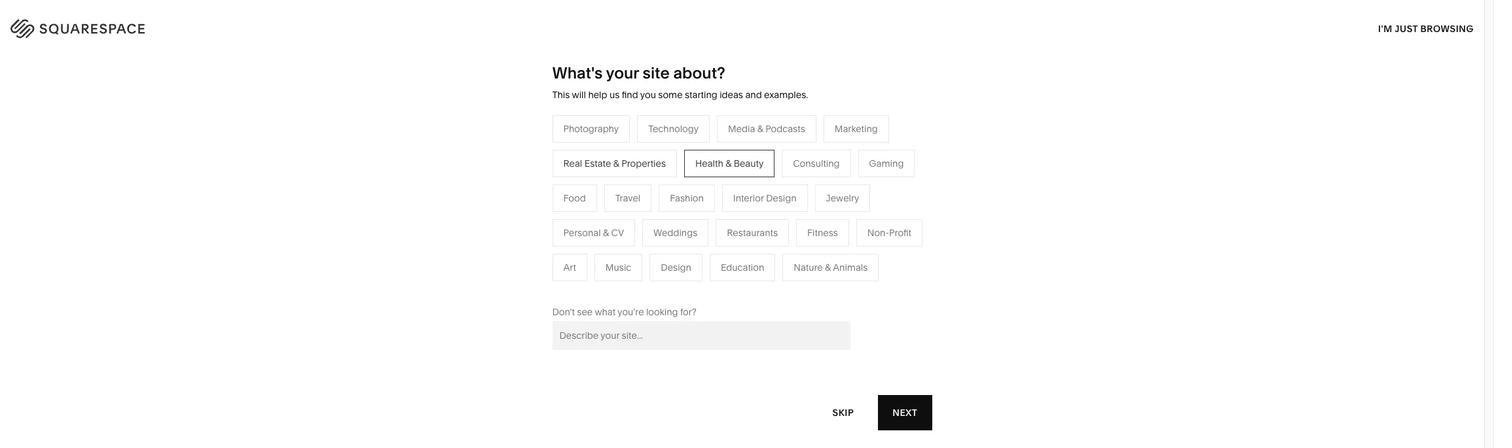 Task type: describe. For each thing, give the bounding box(es) containing it.
& up looking
[[647, 280, 653, 292]]

community & non-profits link
[[459, 241, 581, 253]]

i'm
[[1379, 23, 1393, 34]]

& inside radio
[[825, 262, 831, 274]]

profits
[[541, 241, 568, 253]]

will
[[572, 89, 586, 101]]

i'm just browsing
[[1379, 23, 1474, 34]]

Gaming radio
[[858, 150, 915, 177]]

non-profit
[[868, 227, 912, 239]]

and
[[746, 89, 762, 101]]

Food radio
[[552, 185, 597, 212]]

home & decor link
[[735, 182, 812, 194]]

Fitness radio
[[796, 219, 849, 247]]

events link
[[597, 241, 639, 253]]

Photography radio
[[552, 115, 630, 143]]

Personal & CV radio
[[552, 219, 635, 247]]

Real Estate & Properties radio
[[552, 150, 677, 177]]

squarespace logo image
[[26, 16, 172, 37]]

us
[[610, 89, 620, 101]]

& right home
[[764, 182, 770, 194]]

Weddings radio
[[643, 219, 709, 247]]

don't see what you're looking for?
[[552, 306, 697, 318]]

gaming
[[869, 158, 904, 169]]

Design radio
[[650, 254, 703, 281]]

interior design
[[733, 192, 797, 204]]

next
[[893, 407, 918, 419]]

0 horizontal spatial animals
[[775, 202, 809, 213]]

marketing
[[835, 123, 878, 135]]

next button
[[878, 396, 932, 431]]

Restaurants radio
[[716, 219, 789, 247]]

Education radio
[[710, 254, 776, 281]]

travel inside radio
[[615, 192, 641, 204]]

Fashion radio
[[659, 185, 715, 212]]

interior
[[733, 192, 764, 204]]

music
[[606, 262, 632, 274]]

Consulting radio
[[782, 150, 851, 177]]

0 vertical spatial restaurants
[[597, 202, 648, 213]]

community & non-profits
[[459, 241, 568, 253]]

1 vertical spatial properties
[[655, 280, 700, 292]]

Marketing radio
[[824, 115, 889, 143]]

0 horizontal spatial non-
[[520, 241, 541, 253]]

Don't see what you're looking for? field
[[552, 321, 850, 350]]

your
[[606, 64, 639, 83]]

in
[[1458, 20, 1468, 32]]

food
[[564, 192, 586, 204]]

for?
[[680, 306, 697, 318]]

0 horizontal spatial media
[[597, 221, 624, 233]]

photography
[[564, 123, 619, 135]]

nature & animals link
[[735, 202, 822, 213]]

some
[[658, 89, 683, 101]]

media & podcasts link
[[597, 221, 687, 233]]

health & beauty
[[696, 158, 764, 169]]

& down and
[[758, 123, 764, 135]]

restaurants inside option
[[727, 227, 778, 239]]

design inside option
[[661, 262, 692, 274]]

cv
[[611, 227, 624, 239]]

about?
[[673, 64, 725, 83]]

just
[[1395, 23, 1418, 34]]

health
[[696, 158, 723, 169]]

properties inside option
[[622, 158, 666, 169]]

media inside radio
[[728, 123, 755, 135]]

community
[[459, 241, 509, 253]]

design inside option
[[766, 192, 797, 204]]

0 horizontal spatial fitness
[[735, 221, 766, 233]]

travel link
[[597, 182, 635, 194]]

nature inside radio
[[794, 262, 823, 274]]

beauty
[[734, 158, 764, 169]]

& right health
[[726, 158, 732, 169]]

media & podcasts inside media & podcasts radio
[[728, 123, 805, 135]]

what's
[[552, 64, 603, 83]]

travel down 'real estate & properties' option
[[597, 182, 622, 194]]

fitness inside option
[[808, 227, 838, 239]]



Task type: vqa. For each thing, say whether or not it's contained in the screenshot.
the Jewelry option
yes



Task type: locate. For each thing, give the bounding box(es) containing it.
podcasts inside media & podcasts radio
[[766, 123, 805, 135]]

looking
[[646, 306, 678, 318]]

restaurants down "travel" "link"
[[597, 202, 648, 213]]

weddings down the events link
[[597, 261, 641, 272]]

you
[[640, 89, 656, 101]]

decor
[[772, 182, 799, 194]]

what
[[595, 306, 616, 318]]

fitness
[[735, 221, 766, 233], [808, 227, 838, 239]]

& down home & decor at the top of page
[[767, 202, 773, 213]]

0 horizontal spatial real
[[564, 158, 582, 169]]

real estate & properties up looking
[[597, 280, 700, 292]]

starting
[[685, 89, 718, 101]]

Media & Podcasts radio
[[717, 115, 816, 143]]

animals
[[775, 202, 809, 213], [833, 262, 868, 274]]

0 vertical spatial weddings
[[654, 227, 698, 239]]

1 horizontal spatial nature
[[794, 262, 823, 274]]

media
[[728, 123, 755, 135], [597, 221, 624, 233]]

Art radio
[[552, 254, 587, 281]]

real estate & properties up "travel" "link"
[[564, 158, 666, 169]]

0 vertical spatial podcasts
[[766, 123, 805, 135]]

events
[[597, 241, 626, 253]]

0 vertical spatial nature & animals
[[735, 202, 809, 213]]

travel
[[597, 182, 622, 194], [615, 192, 641, 204]]

& down fitness option on the right
[[825, 262, 831, 274]]

media & podcasts down and
[[728, 123, 805, 135]]

log
[[1435, 20, 1456, 32]]

squarespace logo link
[[26, 16, 315, 37]]

estate down weddings link
[[618, 280, 645, 292]]

real up "food"
[[564, 158, 582, 169]]

media up beauty
[[728, 123, 755, 135]]

1 vertical spatial podcasts
[[635, 221, 674, 233]]

properties up "travel" "link"
[[622, 158, 666, 169]]

0 vertical spatial real
[[564, 158, 582, 169]]

0 vertical spatial nature
[[735, 202, 764, 213]]

nature down home
[[735, 202, 764, 213]]

real estate & properties inside option
[[564, 158, 666, 169]]

home
[[735, 182, 762, 194]]

Health & Beauty radio
[[684, 150, 775, 177]]

art
[[564, 262, 576, 274]]

design
[[766, 192, 797, 204], [661, 262, 692, 274]]

1 vertical spatial restaurants
[[727, 227, 778, 239]]

weddings up design option
[[654, 227, 698, 239]]

non- inside option
[[868, 227, 889, 239]]

you're
[[618, 306, 644, 318]]

animals down fitness option on the right
[[833, 262, 868, 274]]

1 horizontal spatial media
[[728, 123, 755, 135]]

1 vertical spatial real
[[597, 280, 616, 292]]

1 horizontal spatial design
[[766, 192, 797, 204]]

nature & animals
[[735, 202, 809, 213], [794, 262, 868, 274]]

0 horizontal spatial nature
[[735, 202, 764, 213]]

0 horizontal spatial design
[[661, 262, 692, 274]]

nature & animals inside nature & animals radio
[[794, 262, 868, 274]]

Music radio
[[595, 254, 643, 281]]

1 vertical spatial nature & animals
[[794, 262, 868, 274]]

Non-Profit radio
[[856, 219, 923, 247]]

properties up for? on the left bottom
[[655, 280, 700, 292]]

1 vertical spatial weddings
[[597, 261, 641, 272]]

i'm just browsing link
[[1379, 10, 1474, 46]]

browsing
[[1421, 23, 1474, 34]]

0 vertical spatial properties
[[622, 158, 666, 169]]

fitness up nature & animals radio in the right bottom of the page
[[808, 227, 838, 239]]

estate up "travel" "link"
[[585, 158, 611, 169]]

travel up media & podcasts link
[[615, 192, 641, 204]]

help
[[588, 89, 607, 101]]

real inside option
[[564, 158, 582, 169]]

& left the cv
[[603, 227, 609, 239]]

restaurants
[[597, 202, 648, 213], [727, 227, 778, 239]]

site
[[643, 64, 670, 83]]

& right community
[[511, 241, 517, 253]]

podcasts
[[766, 123, 805, 135], [635, 221, 674, 233]]

1 vertical spatial real estate & properties
[[597, 280, 700, 292]]

estate inside 'real estate & properties' option
[[585, 158, 611, 169]]

0 vertical spatial media & podcasts
[[728, 123, 805, 135]]

real
[[564, 158, 582, 169], [597, 280, 616, 292]]

ideas
[[720, 89, 743, 101]]

media up events
[[597, 221, 624, 233]]

1 horizontal spatial animals
[[833, 262, 868, 274]]

media & podcasts
[[728, 123, 805, 135], [597, 221, 674, 233]]

jewelry
[[826, 192, 859, 204]]

education
[[721, 262, 764, 274]]

media & podcasts down restaurants link
[[597, 221, 674, 233]]

don't
[[552, 306, 575, 318]]

restaurants down interior
[[727, 227, 778, 239]]

Interior Design radio
[[722, 185, 808, 212]]

skip
[[833, 407, 854, 419]]

home & decor
[[735, 182, 799, 194]]

nature & animals down fitness option on the right
[[794, 262, 868, 274]]

nature
[[735, 202, 764, 213], [794, 262, 823, 274]]

restaurants link
[[597, 202, 661, 213]]

see
[[577, 306, 593, 318]]

fitness link
[[735, 221, 779, 233]]

0 vertical spatial non-
[[868, 227, 889, 239]]

fitness down interior
[[735, 221, 766, 233]]

1 horizontal spatial restaurants
[[727, 227, 778, 239]]

find
[[622, 89, 638, 101]]

0 horizontal spatial podcasts
[[635, 221, 674, 233]]

weddings link
[[597, 261, 654, 272]]

podcasts down restaurants link
[[635, 221, 674, 233]]

log             in
[[1435, 20, 1468, 32]]

1 vertical spatial animals
[[833, 262, 868, 274]]

examples.
[[764, 89, 808, 101]]

weddings inside option
[[654, 227, 698, 239]]

Travel radio
[[604, 185, 652, 212]]

podcasts down "examples."
[[766, 123, 805, 135]]

0 vertical spatial real estate & properties
[[564, 158, 666, 169]]

fashion
[[670, 192, 704, 204]]

profit
[[889, 227, 912, 239]]

0 vertical spatial media
[[728, 123, 755, 135]]

&
[[758, 123, 764, 135], [613, 158, 619, 169], [726, 158, 732, 169], [764, 182, 770, 194], [767, 202, 773, 213], [626, 221, 632, 233], [603, 227, 609, 239], [511, 241, 517, 253], [825, 262, 831, 274], [647, 280, 653, 292]]

& right the cv
[[626, 221, 632, 233]]

1 horizontal spatial non-
[[868, 227, 889, 239]]

log             in link
[[1435, 20, 1468, 32]]

0 horizontal spatial media & podcasts
[[597, 221, 674, 233]]

1 horizontal spatial media & podcasts
[[728, 123, 805, 135]]

real estate & properties link
[[597, 280, 713, 292]]

non-
[[868, 227, 889, 239], [520, 241, 541, 253]]

what's your site about? this will help us find you some starting ideas and examples.
[[552, 64, 808, 101]]

1 vertical spatial estate
[[618, 280, 645, 292]]

Nature & Animals radio
[[783, 254, 879, 281]]

1 horizontal spatial weddings
[[654, 227, 698, 239]]

nature down fitness option on the right
[[794, 262, 823, 274]]

1 vertical spatial design
[[661, 262, 692, 274]]

1 vertical spatial non-
[[520, 241, 541, 253]]

1 vertical spatial media
[[597, 221, 624, 233]]

estate
[[585, 158, 611, 169], [618, 280, 645, 292]]

0 vertical spatial design
[[766, 192, 797, 204]]

weddings
[[654, 227, 698, 239], [597, 261, 641, 272]]

nature & animals down home & decor 'link'
[[735, 202, 809, 213]]

0 vertical spatial animals
[[775, 202, 809, 213]]

this
[[552, 89, 570, 101]]

personal & cv
[[564, 227, 624, 239]]

0 horizontal spatial weddings
[[597, 261, 641, 272]]

0 vertical spatial estate
[[585, 158, 611, 169]]

consulting
[[793, 158, 840, 169]]

animals down decor in the right top of the page
[[775, 202, 809, 213]]

technology
[[648, 123, 699, 135]]

& up "travel" "link"
[[613, 158, 619, 169]]

real estate & properties
[[564, 158, 666, 169], [597, 280, 700, 292]]

real down music
[[597, 280, 616, 292]]

1 horizontal spatial podcasts
[[766, 123, 805, 135]]

0 horizontal spatial estate
[[585, 158, 611, 169]]

1 horizontal spatial real
[[597, 280, 616, 292]]

Technology radio
[[637, 115, 710, 143]]

1 horizontal spatial fitness
[[808, 227, 838, 239]]

properties
[[622, 158, 666, 169], [655, 280, 700, 292]]

& inside option
[[613, 158, 619, 169]]

personal
[[564, 227, 601, 239]]

skip button
[[818, 395, 869, 431]]

0 horizontal spatial restaurants
[[597, 202, 648, 213]]

1 vertical spatial nature
[[794, 262, 823, 274]]

1 horizontal spatial estate
[[618, 280, 645, 292]]

Jewelry radio
[[815, 185, 871, 212]]

animals inside radio
[[833, 262, 868, 274]]

1 vertical spatial media & podcasts
[[597, 221, 674, 233]]



